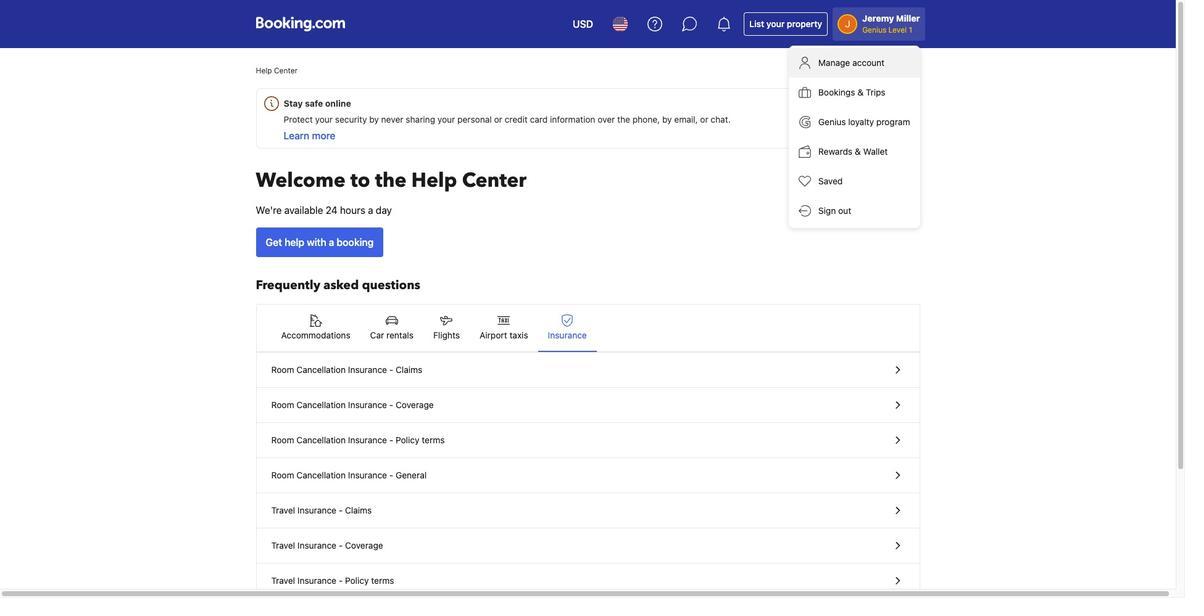 Task type: locate. For each thing, give the bounding box(es) containing it.
& for rewards
[[855, 146, 861, 157]]

cancellation down room cancellation insurance - claims
[[297, 400, 346, 411]]

0 vertical spatial travel
[[271, 506, 295, 516]]

2 vertical spatial travel
[[271, 576, 295, 587]]

account
[[853, 57, 885, 68]]

1 horizontal spatial genius
[[863, 25, 887, 35]]

1 or from the left
[[494, 114, 502, 125]]

- down travel insurance - coverage
[[339, 576, 343, 587]]

claims
[[396, 365, 423, 375], [345, 506, 372, 516]]

or left chat.
[[700, 114, 709, 125]]

the
[[617, 114, 630, 125], [375, 167, 407, 194]]

cancellation
[[297, 365, 346, 375], [297, 400, 346, 411], [297, 435, 346, 446], [297, 470, 346, 481]]

1 vertical spatial genius
[[819, 117, 846, 127]]

personal
[[458, 114, 492, 125]]

a inside button
[[329, 237, 334, 248]]

2 room from the top
[[271, 400, 294, 411]]

cancellation for room cancellation insurance - policy terms
[[297, 435, 346, 446]]

4 room from the top
[[271, 470, 294, 481]]

0 vertical spatial claims
[[396, 365, 423, 375]]

travel up travel insurance - coverage
[[271, 506, 295, 516]]

your right list
[[767, 19, 785, 29]]

travel insurance - coverage button
[[257, 529, 920, 564]]

room inside room cancellation insurance - claims button
[[271, 365, 294, 375]]

miller
[[896, 13, 920, 23]]

0 horizontal spatial by
[[369, 114, 379, 125]]

1 horizontal spatial terms
[[422, 435, 445, 446]]

0 vertical spatial help
[[256, 66, 272, 75]]

welcome to the help center
[[256, 167, 527, 194]]

1 horizontal spatial by
[[662, 114, 672, 125]]

list
[[750, 19, 764, 29]]

email,
[[674, 114, 698, 125]]

trips
[[866, 87, 886, 98]]

- left general at the bottom of page
[[389, 470, 393, 481]]

stay
[[284, 98, 303, 109]]

or
[[494, 114, 502, 125], [700, 114, 709, 125]]

travel insurance - claims
[[271, 506, 372, 516]]

card
[[530, 114, 548, 125]]

insurance button
[[538, 305, 597, 352]]

to
[[351, 167, 370, 194]]

by
[[369, 114, 379, 125], [662, 114, 672, 125]]

1 cancellation from the top
[[297, 365, 346, 375]]

1 horizontal spatial or
[[700, 114, 709, 125]]

0 horizontal spatial center
[[274, 66, 298, 75]]

claims down room cancellation insurance - general
[[345, 506, 372, 516]]

we're available 24 hours a day
[[256, 205, 392, 216]]

0 vertical spatial terms
[[422, 435, 445, 446]]

accommodations
[[281, 330, 350, 341]]

center up stay
[[274, 66, 298, 75]]

cancellation for room cancellation insurance - claims
[[297, 365, 346, 375]]

hours
[[340, 205, 365, 216]]

2 or from the left
[[700, 114, 709, 125]]

insurance up room cancellation insurance - policy terms
[[348, 400, 387, 411]]

center down protect your security by never sharing your personal or credit card information over the phone, by email, or chat. learn more
[[462, 167, 527, 194]]

0 horizontal spatial terms
[[371, 576, 394, 587]]

policy up general at the bottom of page
[[396, 435, 420, 446]]

2 cancellation from the top
[[297, 400, 346, 411]]

0 horizontal spatial help
[[256, 66, 272, 75]]

2 horizontal spatial your
[[767, 19, 785, 29]]

or left 'credit'
[[494, 114, 502, 125]]

get help with a booking button
[[256, 228, 384, 257]]

room inside room cancellation insurance - general button
[[271, 470, 294, 481]]

- down car rentals
[[389, 365, 393, 375]]

airport taxis
[[480, 330, 528, 341]]

genius loyalty program
[[819, 117, 910, 127]]

your
[[767, 19, 785, 29], [315, 114, 333, 125], [438, 114, 455, 125]]

bookings
[[819, 87, 855, 98]]

0 horizontal spatial the
[[375, 167, 407, 194]]

policy
[[396, 435, 420, 446], [345, 576, 369, 587]]

travel insurance - claims button
[[257, 494, 920, 529]]

1 vertical spatial coverage
[[345, 541, 383, 551]]

insurance down the car on the left
[[348, 365, 387, 375]]

1 horizontal spatial coverage
[[396, 400, 434, 411]]

1 horizontal spatial policy
[[396, 435, 420, 446]]

stay safe online
[[284, 98, 351, 109]]

the right over
[[617, 114, 630, 125]]

asked
[[324, 277, 359, 294]]

0 vertical spatial &
[[858, 87, 864, 98]]

genius inside "jeremy miller genius level 1"
[[863, 25, 887, 35]]

stay safe online button
[[261, 89, 920, 114]]

accommodations button
[[271, 305, 360, 352]]

claims down rentals
[[396, 365, 423, 375]]

never
[[381, 114, 404, 125]]

1 horizontal spatial claims
[[396, 365, 423, 375]]

genius down jeremy
[[863, 25, 887, 35]]

learn more link
[[284, 130, 336, 141]]

genius
[[863, 25, 887, 35], [819, 117, 846, 127]]

cancellation up "travel insurance - claims"
[[297, 470, 346, 481]]

a left day
[[368, 205, 373, 216]]

1 vertical spatial terms
[[371, 576, 394, 587]]

1 vertical spatial travel
[[271, 541, 295, 551]]

claims inside travel insurance - claims button
[[345, 506, 372, 516]]

1 room from the top
[[271, 365, 294, 375]]

0 horizontal spatial genius
[[819, 117, 846, 127]]

0 vertical spatial genius
[[863, 25, 887, 35]]

cancellation down accommodations
[[297, 365, 346, 375]]

cancellation for room cancellation insurance - coverage
[[297, 400, 346, 411]]

airport
[[480, 330, 507, 341]]

car rentals
[[370, 330, 414, 341]]

travel alert element
[[256, 88, 920, 149]]

1 vertical spatial a
[[329, 237, 334, 248]]

questions
[[362, 277, 420, 294]]

3 cancellation from the top
[[297, 435, 346, 446]]

taxis
[[510, 330, 528, 341]]

safe
[[305, 98, 323, 109]]

1 vertical spatial policy
[[345, 576, 369, 587]]

get help with a booking
[[266, 237, 374, 248]]

1 horizontal spatial the
[[617, 114, 630, 125]]

property
[[787, 19, 822, 29]]

travel insurance - policy terms button
[[257, 564, 920, 599]]

tab list containing accommodations
[[257, 305, 920, 353]]

wallet
[[863, 146, 888, 157]]

terms
[[422, 435, 445, 446], [371, 576, 394, 587]]

0 vertical spatial the
[[617, 114, 630, 125]]

your for protect your security by never sharing your personal or credit card information over the phone, by email, or chat. learn more
[[315, 114, 333, 125]]

chat.
[[711, 114, 731, 125]]

sign
[[819, 206, 836, 216]]

tab list
[[257, 305, 920, 353]]

4 cancellation from the top
[[297, 470, 346, 481]]

room cancellation insurance - policy terms button
[[257, 424, 920, 459]]

room inside room cancellation insurance - coverage button
[[271, 400, 294, 411]]

0 horizontal spatial claims
[[345, 506, 372, 516]]

flights button
[[424, 305, 470, 352]]

a
[[368, 205, 373, 216], [329, 237, 334, 248]]

& left trips
[[858, 87, 864, 98]]

& left wallet
[[855, 146, 861, 157]]

cancellation up room cancellation insurance - general
[[297, 435, 346, 446]]

the up day
[[375, 167, 407, 194]]

0 horizontal spatial your
[[315, 114, 333, 125]]

travel
[[271, 506, 295, 516], [271, 541, 295, 551], [271, 576, 295, 587]]

insurance down room cancellation insurance - policy terms
[[348, 470, 387, 481]]

frequently asked questions
[[256, 277, 420, 294]]

0 horizontal spatial a
[[329, 237, 334, 248]]

1 vertical spatial &
[[855, 146, 861, 157]]

1 vertical spatial help
[[412, 167, 457, 194]]

your right sharing
[[438, 114, 455, 125]]

learn
[[284, 130, 310, 141]]

3 room from the top
[[271, 435, 294, 446]]

policy down travel insurance - coverage
[[345, 576, 369, 587]]

coverage
[[396, 400, 434, 411], [345, 541, 383, 551]]

insurance down travel insurance - coverage
[[298, 576, 336, 587]]

-
[[389, 365, 393, 375], [389, 400, 393, 411], [389, 435, 393, 446], [389, 470, 393, 481], [339, 506, 343, 516], [339, 541, 343, 551], [339, 576, 343, 587]]

jeremy
[[863, 13, 894, 23]]

room for room cancellation insurance - policy terms
[[271, 435, 294, 446]]

available
[[284, 205, 323, 216]]

travel down "travel insurance - claims"
[[271, 541, 295, 551]]

genius left loyalty
[[819, 117, 846, 127]]

your up more
[[315, 114, 333, 125]]

travel for travel insurance - policy terms
[[271, 576, 295, 587]]

0 horizontal spatial coverage
[[345, 541, 383, 551]]

1 horizontal spatial your
[[438, 114, 455, 125]]

2 travel from the top
[[271, 541, 295, 551]]

terms inside travel insurance - policy terms button
[[371, 576, 394, 587]]

room
[[271, 365, 294, 375], [271, 400, 294, 411], [271, 435, 294, 446], [271, 470, 294, 481]]

help
[[256, 66, 272, 75], [412, 167, 457, 194]]

0 vertical spatial a
[[368, 205, 373, 216]]

room inside room cancellation insurance - policy terms button
[[271, 435, 294, 446]]

saved link
[[789, 167, 920, 196]]

cancellation for room cancellation insurance - general
[[297, 470, 346, 481]]

airport taxis button
[[470, 305, 538, 352]]

by left never
[[369, 114, 379, 125]]

0 horizontal spatial or
[[494, 114, 502, 125]]

travel insurance - coverage
[[271, 541, 383, 551]]

insurance up travel insurance - coverage
[[298, 506, 336, 516]]

protect your security by never sharing your personal or credit card information over the phone, by email, or chat. learn more
[[284, 114, 731, 141]]

help
[[285, 237, 304, 248]]

a right with
[[329, 237, 334, 248]]

3 travel from the top
[[271, 576, 295, 587]]

day
[[376, 205, 392, 216]]

your inside list your property link
[[767, 19, 785, 29]]

by left "email,"
[[662, 114, 672, 125]]

sign out
[[819, 206, 851, 216]]

1 horizontal spatial center
[[462, 167, 527, 194]]

0 horizontal spatial policy
[[345, 576, 369, 587]]

1 travel from the top
[[271, 506, 295, 516]]

1 vertical spatial claims
[[345, 506, 372, 516]]

travel down travel insurance - coverage
[[271, 576, 295, 587]]



Task type: describe. For each thing, give the bounding box(es) containing it.
1 horizontal spatial help
[[412, 167, 457, 194]]

sharing
[[406, 114, 435, 125]]

claims inside room cancellation insurance - claims button
[[396, 365, 423, 375]]

over
[[598, 114, 615, 125]]

room for room cancellation insurance - general
[[271, 470, 294, 481]]

level
[[889, 25, 907, 35]]

terms inside room cancellation insurance - policy terms button
[[422, 435, 445, 446]]

saved
[[819, 176, 843, 186]]

sign out button
[[789, 196, 920, 226]]

room cancellation insurance - coverage button
[[257, 388, 920, 424]]

we're
[[256, 205, 282, 216]]

1 vertical spatial center
[[462, 167, 527, 194]]

travel for travel insurance - claims
[[271, 506, 295, 516]]

room cancellation insurance - claims
[[271, 365, 423, 375]]

genius loyalty program link
[[789, 107, 920, 137]]

general
[[396, 470, 427, 481]]

room cancellation insurance - policy terms
[[271, 435, 445, 446]]

rewards & wallet link
[[789, 137, 920, 167]]

0 vertical spatial policy
[[396, 435, 420, 446]]

insurance down the room cancellation insurance - coverage at the bottom left
[[348, 435, 387, 446]]

usd
[[573, 19, 593, 30]]

travel for travel insurance - coverage
[[271, 541, 295, 551]]

bookings & trips
[[819, 87, 886, 98]]

room cancellation insurance - general
[[271, 470, 427, 481]]

credit
[[505, 114, 528, 125]]

2 by from the left
[[662, 114, 672, 125]]

car
[[370, 330, 384, 341]]

protect
[[284, 114, 313, 125]]

1 vertical spatial the
[[375, 167, 407, 194]]

room for room cancellation insurance - claims
[[271, 365, 294, 375]]

booking.com online hotel reservations image
[[256, 17, 345, 31]]

usd button
[[566, 9, 601, 39]]

- down the room cancellation insurance - coverage at the bottom left
[[389, 435, 393, 446]]

room cancellation insurance - coverage
[[271, 400, 434, 411]]

list your property
[[750, 19, 822, 29]]

list your property link
[[744, 12, 828, 36]]

manage
[[819, 57, 850, 68]]

1
[[909, 25, 913, 35]]

jeremy miller genius level 1
[[863, 13, 920, 35]]

program
[[877, 117, 910, 127]]

rewards
[[819, 146, 853, 157]]

1 horizontal spatial a
[[368, 205, 373, 216]]

rewards & wallet
[[819, 146, 888, 157]]

your for list your property
[[767, 19, 785, 29]]

more
[[312, 130, 336, 141]]

loyalty
[[848, 117, 874, 127]]

- up room cancellation insurance - policy terms
[[389, 400, 393, 411]]

insurance up room cancellation insurance - claims button
[[548, 330, 587, 341]]

insurance down "travel insurance - claims"
[[298, 541, 336, 551]]

information
[[550, 114, 595, 125]]

welcome
[[256, 167, 346, 194]]

manage account link
[[789, 48, 920, 78]]

travel insurance - policy terms
[[271, 576, 394, 587]]

get
[[266, 237, 282, 248]]

out
[[838, 206, 851, 216]]

& for bookings
[[858, 87, 864, 98]]

booking
[[337, 237, 374, 248]]

manage account
[[819, 57, 885, 68]]

with
[[307, 237, 326, 248]]

0 vertical spatial coverage
[[396, 400, 434, 411]]

rentals
[[387, 330, 414, 341]]

room for room cancellation insurance - coverage
[[271, 400, 294, 411]]

the inside protect your security by never sharing your personal or credit card information over the phone, by email, or chat. learn more
[[617, 114, 630, 125]]

- up travel insurance - policy terms
[[339, 541, 343, 551]]

car rentals button
[[360, 305, 424, 352]]

security
[[335, 114, 367, 125]]

frequently
[[256, 277, 320, 294]]

bookings & trips link
[[789, 78, 920, 107]]

1 by from the left
[[369, 114, 379, 125]]

0 vertical spatial center
[[274, 66, 298, 75]]

online
[[325, 98, 351, 109]]

- down room cancellation insurance - general
[[339, 506, 343, 516]]

24
[[326, 205, 338, 216]]

room cancellation insurance - general button
[[257, 459, 920, 494]]

flights
[[433, 330, 460, 341]]

room cancellation insurance - claims button
[[257, 353, 920, 388]]

help center
[[256, 66, 298, 75]]

phone,
[[633, 114, 660, 125]]



Task type: vqa. For each thing, say whether or not it's contained in the screenshot.
for
no



